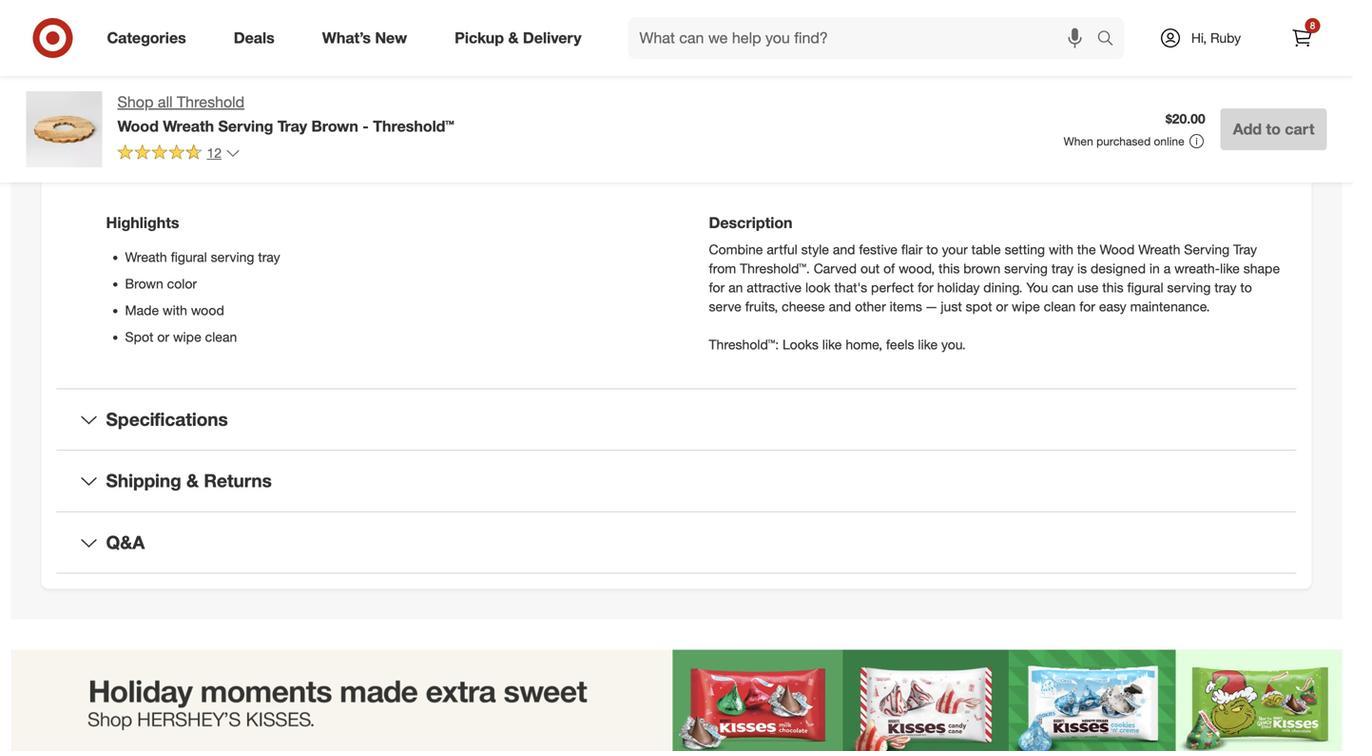 Task type: vqa. For each thing, say whether or not it's contained in the screenshot.
TO to the middle
yes



Task type: locate. For each thing, give the bounding box(es) containing it.
you
[[1027, 279, 1048, 296]]

1 horizontal spatial or
[[996, 298, 1008, 315]]

carved
[[814, 260, 857, 277]]

specifications button
[[57, 389, 1297, 450]]

1 vertical spatial tray
[[1234, 241, 1257, 258]]

wipe inside combine artful style and festive flair to your table setting with the wood wreath serving tray from threshold™. carved out of wood, this brown serving tray is designed in a wreath-like shape for an attractive look that's perfect for holiday dining. you can use this figural serving tray to serve fruits, cheese and other items — just spot or wipe clean for easy maintenance.
[[1012, 298, 1040, 315]]

categories link
[[91, 17, 210, 59]]

wreath up the in in the top right of the page
[[1139, 241, 1181, 258]]

0 vertical spatial wood
[[117, 117, 159, 135]]

serving down wreath-
[[1168, 279, 1211, 296]]

1 horizontal spatial serving
[[1184, 241, 1230, 258]]

serving up the wood
[[211, 249, 254, 265]]

this down 'your'
[[939, 260, 960, 277]]

search
[[1089, 31, 1134, 49]]

1 horizontal spatial tray
[[1052, 260, 1074, 277]]

serving up 12
[[218, 117, 273, 135]]

0 vertical spatial &
[[508, 29, 519, 47]]

1 vertical spatial serving
[[1184, 241, 1230, 258]]

image of wood wreath serving tray brown - threshold™ image
[[26, 91, 102, 167]]

brown inside shop all threshold wood wreath serving tray brown - threshold™
[[311, 117, 358, 135]]

like left you.
[[918, 336, 938, 353]]

serving down setting
[[1004, 260, 1048, 277]]

&
[[508, 29, 519, 47], [186, 470, 199, 492]]

and down that's
[[829, 298, 851, 315]]

dining.
[[984, 279, 1023, 296]]

with
[[1049, 241, 1074, 258], [163, 302, 187, 319]]

1 vertical spatial brown
[[125, 275, 163, 292]]

1 horizontal spatial figural
[[1128, 279, 1164, 296]]

advertisement region
[[11, 650, 1342, 751]]

combine artful style and festive flair to your table setting with the wood wreath serving tray from threshold™. carved out of wood, this brown serving tray is designed in a wreath-like shape for an attractive look that's perfect for holiday dining. you can use this figural serving tray to serve fruits, cheese and other items — just spot or wipe clean for easy maintenance.
[[709, 241, 1280, 315]]

0 horizontal spatial wipe
[[173, 329, 201, 345]]

to
[[1266, 120, 1281, 138], [927, 241, 938, 258], [1241, 279, 1252, 296]]

serving inside shop all threshold wood wreath serving tray brown - threshold™
[[218, 117, 273, 135]]

for down use
[[1080, 298, 1096, 315]]

hi, ruby
[[1192, 29, 1241, 46]]

when purchased online
[[1064, 134, 1185, 148]]

wood
[[117, 117, 159, 135], [1100, 241, 1135, 258]]

1 horizontal spatial serving
[[1004, 260, 1048, 277]]

artful
[[767, 241, 798, 258]]

tray
[[278, 117, 307, 135], [1234, 241, 1257, 258]]

like right 'looks'
[[822, 336, 842, 353]]

with up spot or wipe clean
[[163, 302, 187, 319]]

tray left -
[[278, 117, 307, 135]]

out
[[861, 260, 880, 277]]

maintenance.
[[1130, 298, 1210, 315]]

2 horizontal spatial like
[[1220, 260, 1240, 277]]

1 horizontal spatial clean
[[1044, 298, 1076, 315]]

in
[[1150, 260, 1160, 277]]

1 vertical spatial figural
[[1128, 279, 1164, 296]]

shipping
[[106, 470, 181, 492]]

or down dining.
[[996, 298, 1008, 315]]

1 horizontal spatial wood
[[1100, 241, 1135, 258]]

wood down shop
[[117, 117, 159, 135]]

2 vertical spatial to
[[1241, 279, 1252, 296]]

1 vertical spatial wood
[[1100, 241, 1135, 258]]

1 horizontal spatial &
[[508, 29, 519, 47]]

or
[[996, 298, 1008, 315], [157, 329, 169, 345]]

0 horizontal spatial serving
[[218, 117, 273, 135]]

serving inside combine artful style and festive flair to your table setting with the wood wreath serving tray from threshold™. carved out of wood, this brown serving tray is designed in a wreath-like shape for an attractive look that's perfect for holiday dining. you can use this figural serving tray to serve fruits, cheese and other items — just spot or wipe clean for easy maintenance.
[[1184, 241, 1230, 258]]

& inside dropdown button
[[186, 470, 199, 492]]

$20.00
[[1166, 110, 1206, 127]]

perfect
[[871, 279, 914, 296]]

2 horizontal spatial to
[[1266, 120, 1281, 138]]

clean down the wood
[[205, 329, 237, 345]]

to right flair
[[927, 241, 938, 258]]

serving
[[218, 117, 273, 135], [1184, 241, 1230, 258]]

-
[[363, 117, 369, 135]]

like
[[1220, 260, 1240, 277], [822, 336, 842, 353], [918, 336, 938, 353]]

0 horizontal spatial like
[[822, 336, 842, 353]]

what's
[[322, 29, 371, 47]]

wipe
[[1012, 298, 1040, 315], [173, 329, 201, 345]]

wipe down made with wood
[[173, 329, 201, 345]]

1 vertical spatial clean
[[205, 329, 237, 345]]

wreath up 12 link
[[163, 117, 214, 135]]

wipe down the you
[[1012, 298, 1040, 315]]

a
[[1164, 260, 1171, 277]]

0 horizontal spatial this
[[939, 260, 960, 277]]

for
[[709, 279, 725, 296], [918, 279, 934, 296], [1080, 298, 1096, 315]]

new
[[375, 29, 407, 47]]

& right pickup
[[508, 29, 519, 47]]

tray
[[258, 249, 280, 265], [1052, 260, 1074, 277], [1215, 279, 1237, 296]]

0 vertical spatial with
[[1049, 241, 1074, 258]]

tray up shape
[[1234, 241, 1257, 258]]

brown color
[[125, 275, 197, 292]]

0 horizontal spatial wood
[[117, 117, 159, 135]]

2 horizontal spatial for
[[1080, 298, 1096, 315]]

clean down can
[[1044, 298, 1076, 315]]

1 horizontal spatial brown
[[311, 117, 358, 135]]

search button
[[1089, 17, 1134, 63]]

brown
[[311, 117, 358, 135], [125, 275, 163, 292]]

deals link
[[218, 17, 298, 59]]

What can we help you find? suggestions appear below search field
[[628, 17, 1102, 59]]

brown up "made"
[[125, 275, 163, 292]]

wreath-
[[1175, 260, 1220, 277]]

pickup & delivery
[[455, 29, 582, 47]]

wood,
[[899, 260, 935, 277]]

pickup & delivery link
[[439, 17, 605, 59]]

threshold™
[[373, 117, 454, 135]]

0 vertical spatial this
[[939, 260, 960, 277]]

that's
[[834, 279, 868, 296]]

0 vertical spatial and
[[833, 241, 855, 258]]

0 horizontal spatial to
[[927, 241, 938, 258]]

1 vertical spatial this
[[1103, 279, 1124, 296]]

the
[[1077, 241, 1096, 258]]

or right spot
[[157, 329, 169, 345]]

0 horizontal spatial with
[[163, 302, 187, 319]]

and
[[833, 241, 855, 258], [829, 298, 851, 315]]

2 horizontal spatial tray
[[1215, 279, 1237, 296]]

0 horizontal spatial tray
[[258, 249, 280, 265]]

for up —
[[918, 279, 934, 296]]

to right add
[[1266, 120, 1281, 138]]

1 horizontal spatial this
[[1103, 279, 1124, 296]]

1 vertical spatial to
[[927, 241, 938, 258]]

0 vertical spatial to
[[1266, 120, 1281, 138]]

wood up designed
[[1100, 241, 1135, 258]]

0 horizontal spatial brown
[[125, 275, 163, 292]]

or inside combine artful style and festive flair to your table setting with the wood wreath serving tray from threshold™. carved out of wood, this brown serving tray is designed in a wreath-like shape for an attractive look that's perfect for holiday dining. you can use this figural serving tray to serve fruits, cheese and other items — just spot or wipe clean for easy maintenance.
[[996, 298, 1008, 315]]

this
[[939, 260, 960, 277], [1103, 279, 1124, 296]]

0 horizontal spatial tray
[[278, 117, 307, 135]]

0 vertical spatial tray
[[278, 117, 307, 135]]

figural down the in in the top right of the page
[[1128, 279, 1164, 296]]

0 vertical spatial serving
[[218, 117, 273, 135]]

figural up color
[[171, 249, 207, 265]]

1 vertical spatial &
[[186, 470, 199, 492]]

serving
[[211, 249, 254, 265], [1004, 260, 1048, 277], [1168, 279, 1211, 296]]

looks
[[783, 336, 819, 353]]

serving up wreath-
[[1184, 241, 1230, 258]]

this up easy
[[1103, 279, 1124, 296]]

wood
[[191, 302, 224, 319]]

0 horizontal spatial &
[[186, 470, 199, 492]]

0 vertical spatial clean
[[1044, 298, 1076, 315]]

to down shape
[[1241, 279, 1252, 296]]

wreath
[[163, 117, 214, 135], [1139, 241, 1181, 258], [125, 249, 167, 265]]

0 horizontal spatial or
[[157, 329, 169, 345]]

clean inside combine artful style and festive flair to your table setting with the wood wreath serving tray from threshold™. carved out of wood, this brown serving tray is designed in a wreath-like shape for an attractive look that's perfect for holiday dining. you can use this figural serving tray to serve fruits, cheese and other items — just spot or wipe clean for easy maintenance.
[[1044, 298, 1076, 315]]

setting
[[1005, 241, 1045, 258]]

0 vertical spatial wipe
[[1012, 298, 1040, 315]]

1 horizontal spatial tray
[[1234, 241, 1257, 258]]

1 horizontal spatial with
[[1049, 241, 1074, 258]]

clean
[[1044, 298, 1076, 315], [205, 329, 237, 345]]

0 vertical spatial or
[[996, 298, 1008, 315]]

0 vertical spatial figural
[[171, 249, 207, 265]]

& left returns
[[186, 470, 199, 492]]

like left shape
[[1220, 260, 1240, 277]]

figural
[[171, 249, 207, 265], [1128, 279, 1164, 296]]

add to cart button
[[1221, 108, 1327, 150]]

and up carved at the top right
[[833, 241, 855, 258]]

0 horizontal spatial figural
[[171, 249, 207, 265]]

what's new link
[[306, 17, 431, 59]]

deals
[[234, 29, 275, 47]]

for left an
[[709, 279, 725, 296]]

serve
[[709, 298, 742, 315]]

0 vertical spatial brown
[[311, 117, 358, 135]]

brown left -
[[311, 117, 358, 135]]

wreath inside combine artful style and festive flair to your table setting with the wood wreath serving tray from threshold™. carved out of wood, this brown serving tray is designed in a wreath-like shape for an attractive look that's perfect for holiday dining. you can use this figural serving tray to serve fruits, cheese and other items — just spot or wipe clean for easy maintenance.
[[1139, 241, 1181, 258]]

tray inside shop all threshold wood wreath serving tray brown - threshold™
[[278, 117, 307, 135]]

1 horizontal spatial wipe
[[1012, 298, 1040, 315]]

with left the
[[1049, 241, 1074, 258]]



Task type: describe. For each thing, give the bounding box(es) containing it.
specifications
[[106, 408, 228, 430]]

wood inside combine artful style and festive flair to your table setting with the wood wreath serving tray from threshold™. carved out of wood, this brown serving tray is designed in a wreath-like shape for an attractive look that's perfect for holiday dining. you can use this figural serving tray to serve fruits, cheese and other items — just spot or wipe clean for easy maintenance.
[[1100, 241, 1135, 258]]

1 horizontal spatial for
[[918, 279, 934, 296]]

wood inside shop all threshold wood wreath serving tray brown - threshold™
[[117, 117, 159, 135]]

shop all threshold wood wreath serving tray brown - threshold™
[[117, 93, 454, 135]]

of
[[884, 260, 895, 277]]

spot or wipe clean
[[125, 329, 237, 345]]

cheese
[[782, 298, 825, 315]]

hi,
[[1192, 29, 1207, 46]]

to inside button
[[1266, 120, 1281, 138]]

color
[[167, 275, 197, 292]]

spot
[[966, 298, 993, 315]]

shipping & returns
[[106, 470, 272, 492]]

12
[[207, 144, 222, 161]]

8 link
[[1282, 17, 1323, 59]]

add to cart
[[1233, 120, 1315, 138]]

2 horizontal spatial serving
[[1168, 279, 1211, 296]]

cart
[[1285, 120, 1315, 138]]

1 vertical spatial or
[[157, 329, 169, 345]]

threshold™:
[[709, 336, 779, 353]]

combine
[[709, 241, 763, 258]]

q&a button
[[57, 513, 1297, 573]]

0 horizontal spatial for
[[709, 279, 725, 296]]

figural inside combine artful style and festive flair to your table setting with the wood wreath serving tray from threshold™. carved out of wood, this brown serving tray is designed in a wreath-like shape for an attractive look that's perfect for holiday dining. you can use this figural serving tray to serve fruits, cheese and other items — just spot or wipe clean for easy maintenance.
[[1128, 279, 1164, 296]]

threshold™: looks like home, feels like you.
[[709, 336, 966, 353]]

highlights
[[106, 213, 179, 232]]

details
[[106, 164, 166, 186]]

spot
[[125, 329, 154, 345]]

style
[[801, 241, 829, 258]]

shop
[[117, 93, 154, 111]]

q&a
[[106, 532, 145, 554]]

pickup
[[455, 29, 504, 47]]

online
[[1154, 134, 1185, 148]]

feels
[[886, 336, 915, 353]]

items
[[890, 298, 922, 315]]

an
[[729, 279, 743, 296]]

just
[[941, 298, 962, 315]]

use
[[1078, 279, 1099, 296]]

8
[[1310, 19, 1316, 31]]

1 vertical spatial with
[[163, 302, 187, 319]]

—
[[926, 298, 937, 315]]

sponsored
[[1271, 7, 1327, 22]]

with inside combine artful style and festive flair to your table setting with the wood wreath serving tray from threshold™. carved out of wood, this brown serving tray is designed in a wreath-like shape for an attractive look that's perfect for holiday dining. you can use this figural serving tray to serve fruits, cheese and other items — just spot or wipe clean for easy maintenance.
[[1049, 241, 1074, 258]]

designed
[[1091, 260, 1146, 277]]

your
[[942, 241, 968, 258]]

1 vertical spatial and
[[829, 298, 851, 315]]

shape
[[1244, 260, 1280, 277]]

look
[[806, 279, 831, 296]]

& for shipping
[[186, 470, 199, 492]]

returns
[[204, 470, 272, 492]]

made with wood
[[125, 302, 224, 319]]

purchased
[[1097, 134, 1151, 148]]

wreath inside shop all threshold wood wreath serving tray brown - threshold™
[[163, 117, 214, 135]]

flair
[[902, 241, 923, 258]]

you.
[[942, 336, 966, 353]]

1 vertical spatial wipe
[[173, 329, 201, 345]]

12 link
[[117, 143, 241, 165]]

0 horizontal spatial clean
[[205, 329, 237, 345]]

delivery
[[523, 29, 582, 47]]

add
[[1233, 120, 1262, 138]]

all
[[158, 93, 173, 111]]

festive
[[859, 241, 898, 258]]

holiday
[[937, 279, 980, 296]]

when
[[1064, 134, 1094, 148]]

1 horizontal spatial like
[[918, 336, 938, 353]]

& for pickup
[[508, 29, 519, 47]]

1 horizontal spatial to
[[1241, 279, 1252, 296]]

other
[[855, 298, 886, 315]]

wreath up brown color in the top left of the page
[[125, 249, 167, 265]]

details button
[[57, 145, 1297, 206]]

categories
[[107, 29, 186, 47]]

threshold™.
[[740, 260, 810, 277]]

fruits,
[[745, 298, 778, 315]]

0 horizontal spatial serving
[[211, 249, 254, 265]]

from
[[709, 260, 736, 277]]

table
[[972, 241, 1001, 258]]

home,
[[846, 336, 883, 353]]

easy
[[1099, 298, 1127, 315]]

description
[[709, 213, 793, 232]]

brown
[[964, 260, 1001, 277]]

is
[[1078, 260, 1087, 277]]

can
[[1052, 279, 1074, 296]]

tray inside combine artful style and festive flair to your table setting with the wood wreath serving tray from threshold™. carved out of wood, this brown serving tray is designed in a wreath-like shape for an attractive look that's perfect for holiday dining. you can use this figural serving tray to serve fruits, cheese and other items — just spot or wipe clean for easy maintenance.
[[1234, 241, 1257, 258]]

shipping & returns button
[[57, 451, 1297, 512]]

threshold
[[177, 93, 245, 111]]

made
[[125, 302, 159, 319]]

wreath figural serving tray
[[125, 249, 280, 265]]

ruby
[[1211, 29, 1241, 46]]

attractive
[[747, 279, 802, 296]]

like inside combine artful style and festive flair to your table setting with the wood wreath serving tray from threshold™. carved out of wood, this brown serving tray is designed in a wreath-like shape for an attractive look that's perfect for holiday dining. you can use this figural serving tray to serve fruits, cheese and other items — just spot or wipe clean for easy maintenance.
[[1220, 260, 1240, 277]]



